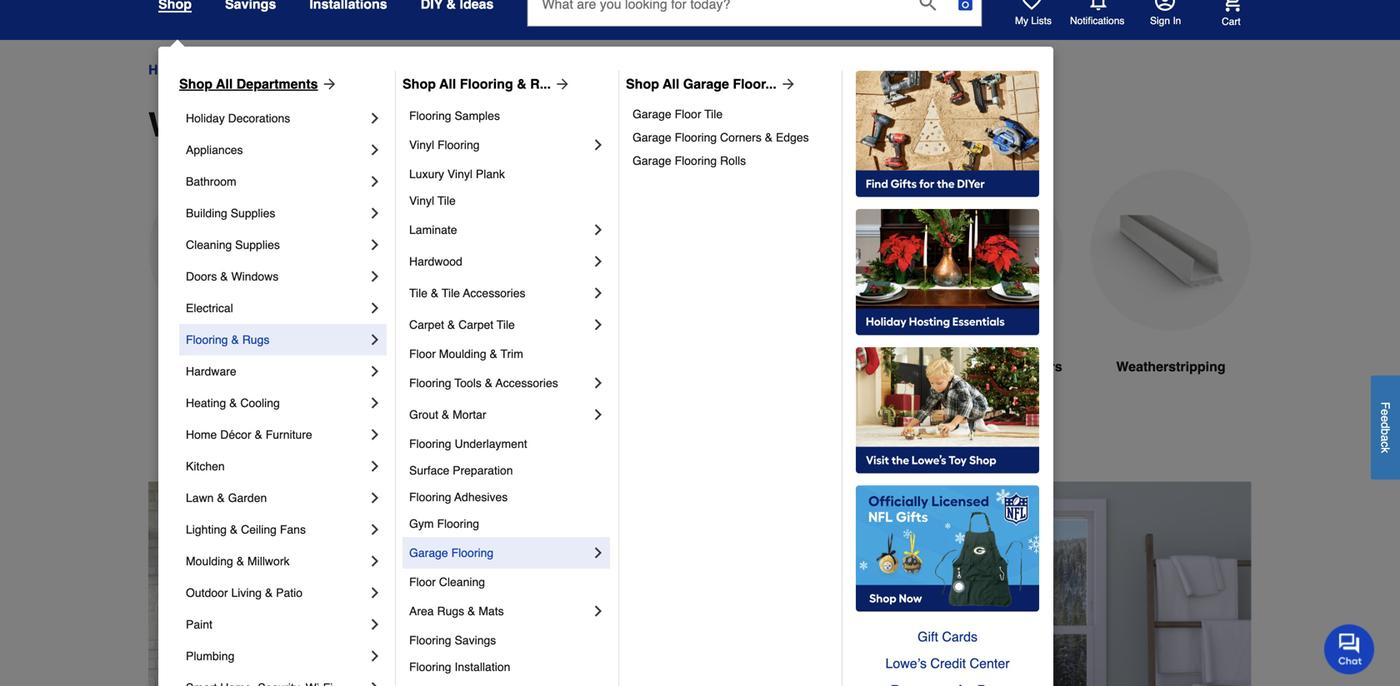 Task type: describe. For each thing, give the bounding box(es) containing it.
carpet & carpet tile
[[409, 318, 515, 332]]

chevron right image for lawn & garden
[[367, 490, 383, 507]]

building supplies link
[[186, 198, 367, 229]]

a blue chamberlain garage door opener with two white light panels. image
[[902, 170, 1064, 331]]

interior doors link
[[337, 170, 499, 417]]

shop all garage floor...
[[626, 76, 777, 92]]

home décor & furniture link
[[186, 419, 367, 451]]

chevron right image for garage flooring
[[590, 545, 607, 562]]

my
[[1015, 15, 1029, 27]]

patio
[[276, 587, 303, 600]]

advertisement region
[[148, 482, 1252, 687]]

laminate
[[409, 223, 457, 237]]

supplies for cleaning supplies
[[235, 238, 280, 252]]

garage floor tile
[[633, 108, 723, 121]]

& left "millwork"
[[237, 555, 244, 569]]

home link
[[148, 60, 185, 80]]

garden
[[228, 492, 267, 505]]

flooring installation link
[[409, 654, 607, 681]]

flooring underlayment
[[409, 438, 527, 451]]

& right lawn in the bottom of the page
[[217, 492, 225, 505]]

hardware
[[186, 365, 237, 378]]

preparation
[[453, 464, 513, 478]]

camera image
[[957, 0, 974, 13]]

adhesives
[[454, 491, 508, 504]]

a barn door with a brown frame, three frosted glass panels, black hardware and a black track. image
[[714, 170, 875, 331]]

0 vertical spatial moulding
[[439, 348, 487, 361]]

f e e d b a c k button
[[1371, 376, 1401, 480]]

vinyl flooring
[[409, 138, 480, 152]]

shop for shop all garage floor...
[[626, 76, 659, 92]]

interior doors
[[374, 359, 462, 375]]

credit
[[931, 657, 966, 672]]

tile & tile accessories link
[[409, 278, 590, 309]]

garage for tile
[[633, 108, 672, 121]]

k
[[1379, 448, 1393, 454]]

chevron right image for moulding & millwork
[[367, 554, 383, 570]]

departments
[[237, 76, 318, 92]]

chevron right image for hardware
[[367, 363, 383, 380]]

flooring samples
[[409, 109, 500, 123]]

lowe's home improvement account image
[[1155, 0, 1175, 11]]

flooring up garage flooring rolls
[[675, 131, 717, 144]]

arrow right image for shop all garage floor...
[[777, 76, 797, 93]]

weatherstripping link
[[1090, 170, 1252, 417]]

chevron right image for tile & tile accessories
[[590, 285, 607, 302]]

hardware link
[[186, 356, 367, 388]]

garage for rolls
[[633, 154, 672, 168]]

c
[[1379, 442, 1393, 448]]

floor...
[[733, 76, 777, 92]]

flooring & rugs
[[186, 333, 270, 347]]

& inside "link"
[[231, 333, 239, 347]]

lawn & garden
[[186, 492, 267, 505]]

living
[[231, 587, 262, 600]]

& left ceiling
[[230, 524, 238, 537]]

& right tools
[[485, 377, 493, 390]]

& right décor
[[255, 429, 262, 442]]

cleaning supplies
[[186, 238, 280, 252]]

search image
[[920, 0, 937, 11]]

2 e from the top
[[1379, 416, 1393, 422]]

trim
[[501, 348, 523, 361]]

chevron right image for lighting & ceiling fans
[[367, 522, 383, 539]]

& left r...
[[517, 76, 527, 92]]

tile down hardwood
[[409, 287, 428, 300]]

mats
[[479, 605, 504, 619]]

1 e from the top
[[1379, 409, 1393, 416]]

flooring down flooring adhesives
[[437, 518, 479, 531]]

chevron right image for holiday decorations
[[367, 110, 383, 127]]

sign in
[[1150, 15, 1182, 27]]

floor moulding & trim link
[[409, 341, 607, 368]]

gym flooring
[[409, 518, 479, 531]]

sign
[[1150, 15, 1170, 27]]

exterior
[[183, 359, 233, 375]]

shop for shop all flooring & r...
[[403, 76, 436, 92]]

chevron right image for doors & windows
[[367, 268, 383, 285]]

openers
[[1008, 359, 1063, 375]]

flooring down flooring savings
[[409, 661, 451, 674]]

chevron right image for home décor & furniture
[[367, 427, 383, 444]]

vinyl for vinyl tile
[[409, 194, 434, 208]]

chevron right image for appliances
[[367, 142, 383, 158]]

lists
[[1032, 15, 1052, 27]]

paint
[[186, 619, 213, 632]]

chevron right image for carpet & carpet tile
[[590, 317, 607, 333]]

holiday
[[186, 112, 225, 125]]

appliances link
[[186, 134, 367, 166]]

luxury vinyl plank link
[[409, 161, 607, 188]]

mortar
[[453, 408, 487, 422]]

chevron right image for flooring & rugs
[[367, 332, 383, 348]]

visit the lowe's toy shop. image
[[856, 348, 1040, 474]]

tile down luxury vinyl plank at left
[[438, 194, 456, 208]]

0 vertical spatial cleaning
[[186, 238, 232, 252]]

all for departments
[[216, 76, 233, 92]]

windows & doors link
[[200, 60, 306, 80]]

millwork
[[248, 555, 290, 569]]

doors up the luxury
[[337, 106, 433, 144]]

savings
[[455, 634, 496, 648]]

chevron right image for outdoor living & patio
[[367, 585, 383, 602]]

all for garage
[[663, 76, 680, 92]]

garage flooring rolls link
[[633, 149, 830, 173]]

flooring underlayment link
[[409, 431, 607, 458]]

& up decorations
[[258, 62, 267, 78]]

flooring down the interior doors
[[409, 377, 451, 390]]

lowe's home improvement cart image
[[1222, 0, 1242, 11]]

heating
[[186, 397, 226, 410]]

chevron right image for heating & cooling
[[367, 395, 383, 412]]

chevron right image for kitchen
[[367, 459, 383, 475]]

chevron right image for bathroom
[[367, 173, 383, 190]]

a black double-hung window with six panes. image
[[525, 170, 687, 331]]

doors left openers
[[953, 359, 991, 375]]

garage flooring
[[409, 547, 494, 560]]

& down cleaning supplies
[[220, 270, 228, 283]]

chevron right image for area rugs & mats
[[590, 604, 607, 620]]

flooring up the surface
[[409, 438, 451, 451]]

notifications
[[1070, 15, 1125, 27]]

carpet & carpet tile link
[[409, 309, 590, 341]]

chevron right image for vinyl flooring
[[590, 137, 607, 153]]

& left cooling
[[229, 397, 237, 410]]

cleaning supplies link
[[186, 229, 367, 261]]

interior
[[374, 359, 420, 375]]

shop all departments
[[179, 76, 318, 92]]

flooring up vinyl flooring
[[409, 109, 451, 123]]

lighting & ceiling fans link
[[186, 514, 367, 546]]

floor moulding & trim
[[409, 348, 523, 361]]

shop all departments link
[[179, 74, 338, 94]]

fans
[[280, 524, 306, 537]]

area rugs & mats
[[409, 605, 504, 619]]

arrow right image for shop all departments
[[318, 76, 338, 93]]

& left patio
[[265, 587, 273, 600]]

floor for floor cleaning
[[409, 576, 436, 589]]

flooring adhesives
[[409, 491, 508, 504]]

doors inside 'link'
[[237, 359, 276, 375]]

plank
[[476, 168, 505, 181]]

kitchen link
[[186, 451, 367, 483]]

exterior doors link
[[148, 170, 310, 417]]

chevron right image for laminate
[[590, 222, 607, 238]]

garage for corners
[[633, 131, 672, 144]]

all for flooring
[[439, 76, 456, 92]]

moulding & millwork
[[186, 555, 290, 569]]

surface preparation
[[409, 464, 513, 478]]

center
[[970, 657, 1010, 672]]



Task type: vqa. For each thing, say whether or not it's contained in the screenshot.
Interior Doors
yes



Task type: locate. For each thing, give the bounding box(es) containing it.
carpet up floor moulding & trim
[[459, 318, 494, 332]]

0 horizontal spatial all
[[216, 76, 233, 92]]

vinyl for vinyl flooring
[[409, 138, 434, 152]]

supplies up the doors & windows "link"
[[235, 238, 280, 252]]

lowe's
[[886, 657, 927, 672]]

r...
[[530, 76, 551, 92]]

moulding down carpet & carpet tile
[[439, 348, 487, 361]]

vinyl up the luxury
[[409, 138, 434, 152]]

1 horizontal spatial home
[[186, 429, 217, 442]]

all up garage floor tile
[[663, 76, 680, 92]]

shop
[[179, 76, 213, 92], [403, 76, 436, 92], [626, 76, 659, 92]]

rugs up hardware link
[[242, 333, 270, 347]]

accessories down hardwood 'link'
[[463, 287, 526, 300]]

lowe's credit center link
[[856, 651, 1040, 678]]

1 vertical spatial moulding
[[186, 555, 233, 569]]

a piece of white weatherstripping. image
[[1090, 170, 1252, 331]]

lawn
[[186, 492, 214, 505]]

chevron right image
[[367, 110, 383, 127], [590, 137, 607, 153], [367, 205, 383, 222], [590, 253, 607, 270], [590, 285, 607, 302], [367, 300, 383, 317], [367, 332, 383, 348], [367, 395, 383, 412], [590, 407, 607, 424], [367, 490, 383, 507], [367, 522, 383, 539], [590, 545, 607, 562], [367, 585, 383, 602], [590, 604, 607, 620], [367, 649, 383, 665]]

underlayment
[[455, 438, 527, 451]]

1 horizontal spatial carpet
[[459, 318, 494, 332]]

area rugs & mats link
[[409, 596, 590, 628]]

doors down flooring & rugs "link"
[[237, 359, 276, 375]]

floor down shop all garage floor...
[[675, 108, 702, 121]]

shop up garage floor tile
[[626, 76, 659, 92]]

lowe's home improvement notification center image
[[1089, 0, 1109, 11]]

chevron right image for cleaning supplies
[[367, 237, 383, 253]]

lighting & ceiling fans
[[186, 524, 306, 537]]

1 vertical spatial supplies
[[235, 238, 280, 252]]

shop for shop all departments
[[179, 76, 213, 92]]

Search Query text field
[[528, 0, 907, 26]]

f
[[1379, 402, 1393, 409]]

lighting
[[186, 524, 227, 537]]

all
[[216, 76, 233, 92], [439, 76, 456, 92], [663, 76, 680, 92]]

& left openers
[[995, 359, 1005, 375]]

supplies up cleaning supplies
[[231, 207, 275, 220]]

flooring tools & accessories link
[[409, 368, 590, 399]]

1 horizontal spatial moulding
[[439, 348, 487, 361]]

rugs inside "link"
[[437, 605, 464, 619]]

1 vertical spatial accessories
[[496, 377, 558, 390]]

carpet up the interior doors
[[409, 318, 444, 332]]

lawn & garden link
[[186, 483, 367, 514]]

0 horizontal spatial arrow right image
[[318, 76, 338, 93]]

1 all from the left
[[216, 76, 233, 92]]

2 all from the left
[[439, 76, 456, 92]]

find gifts for the diyer. image
[[856, 71, 1040, 198]]

surface
[[409, 464, 450, 478]]

e up d
[[1379, 409, 1393, 416]]

1 horizontal spatial shop
[[403, 76, 436, 92]]

cooling
[[240, 397, 280, 410]]

arrow right image inside shop all garage floor... link
[[777, 76, 797, 93]]

rugs
[[242, 333, 270, 347], [437, 605, 464, 619]]

flooring inside "link"
[[186, 333, 228, 347]]

1 vertical spatial windows & doors
[[148, 106, 433, 144]]

e up b
[[1379, 416, 1393, 422]]

holiday hosting essentials. image
[[856, 209, 1040, 336]]

3 shop from the left
[[626, 76, 659, 92]]

chevron right image for hardwood
[[590, 253, 607, 270]]

flooring up exterior at the bottom of page
[[186, 333, 228, 347]]

1 horizontal spatial arrow right image
[[777, 76, 797, 93]]

1 vertical spatial floor
[[409, 348, 436, 361]]

windows & doors down departments
[[148, 106, 433, 144]]

all up holiday decorations
[[216, 76, 233, 92]]

0 vertical spatial floor
[[675, 108, 702, 121]]

grout & mortar link
[[409, 399, 590, 431]]

moulding up outdoor
[[186, 555, 233, 569]]

1 horizontal spatial cleaning
[[439, 576, 485, 589]]

all inside shop all flooring & r... link
[[439, 76, 456, 92]]

accessories for tile & tile accessories
[[463, 287, 526, 300]]

0 vertical spatial vinyl
[[409, 138, 434, 152]]

windows & doors up decorations
[[200, 62, 306, 78]]

a white three-panel, craftsman-style, prehung interior door with doorframe and hinges. image
[[337, 170, 499, 331]]

garage doors & openers
[[903, 359, 1063, 375]]

rugs right area
[[437, 605, 464, 619]]

rugs inside "link"
[[242, 333, 270, 347]]

building
[[186, 207, 227, 220]]

appliances
[[186, 143, 243, 157]]

cleaning up 'area rugs & mats'
[[439, 576, 485, 589]]

shop all flooring & r... link
[[403, 74, 571, 94]]

chevron right image for grout & mortar
[[590, 407, 607, 424]]

plumbing link
[[186, 641, 367, 673]]

garage for &
[[903, 359, 949, 375]]

chat invite button image
[[1325, 624, 1376, 675]]

b
[[1379, 429, 1393, 435]]

supplies inside building supplies "link"
[[231, 207, 275, 220]]

0 horizontal spatial carpet
[[409, 318, 444, 332]]

flooring
[[460, 76, 513, 92], [409, 109, 451, 123], [675, 131, 717, 144], [438, 138, 480, 152], [675, 154, 717, 168], [186, 333, 228, 347], [409, 377, 451, 390], [409, 438, 451, 451], [409, 491, 451, 504], [437, 518, 479, 531], [451, 547, 494, 560], [409, 634, 451, 648], [409, 661, 451, 674]]

shop inside "link"
[[179, 76, 213, 92]]

shop up flooring samples
[[403, 76, 436, 92]]

hardwood link
[[409, 246, 590, 278]]

1 horizontal spatial rugs
[[437, 605, 464, 619]]

flooring inside "link"
[[675, 154, 717, 168]]

2 horizontal spatial shop
[[626, 76, 659, 92]]

1 horizontal spatial all
[[439, 76, 456, 92]]

grout
[[409, 408, 439, 422]]

tile & tile accessories
[[409, 287, 526, 300]]

0 horizontal spatial moulding
[[186, 555, 233, 569]]

0 vertical spatial rugs
[[242, 333, 270, 347]]

2 carpet from the left
[[459, 318, 494, 332]]

outdoor
[[186, 587, 228, 600]]

decorations
[[228, 112, 290, 125]]

& down departments
[[304, 106, 328, 144]]

heating & cooling link
[[186, 388, 367, 419]]

& down hardwood
[[431, 287, 439, 300]]

grout & mortar
[[409, 408, 487, 422]]

all inside shop all departments "link"
[[216, 76, 233, 92]]

flooring savings
[[409, 634, 496, 648]]

gift
[[918, 630, 939, 645]]

0 horizontal spatial rugs
[[242, 333, 270, 347]]

chevron right image for building supplies
[[367, 205, 383, 222]]

gym
[[409, 518, 434, 531]]

electrical link
[[186, 293, 367, 324]]

my lists link
[[1015, 0, 1052, 28]]

flooring down area
[[409, 634, 451, 648]]

shop up the holiday
[[179, 76, 213, 92]]

my lists
[[1015, 15, 1052, 27]]

gym flooring link
[[409, 511, 607, 538]]

2 vertical spatial floor
[[409, 576, 436, 589]]

2 horizontal spatial all
[[663, 76, 680, 92]]

floor up area
[[409, 576, 436, 589]]

0 horizontal spatial home
[[148, 62, 185, 78]]

chevron right image for flooring tools & accessories
[[590, 375, 607, 392]]

arrow right image up holiday decorations link
[[318, 76, 338, 93]]

floor
[[675, 108, 702, 121], [409, 348, 436, 361], [409, 576, 436, 589]]

arrow right image
[[318, 76, 338, 93], [777, 76, 797, 93]]

accessories for flooring tools & accessories
[[496, 377, 558, 390]]

doors up electrical
[[186, 270, 217, 283]]

1 arrow right image from the left
[[318, 76, 338, 93]]

flooring up floor cleaning
[[451, 547, 494, 560]]

plumbing
[[186, 650, 235, 664]]

garage flooring link
[[409, 538, 590, 569]]

shop all garage floor... link
[[626, 74, 797, 94]]

doors up tools
[[423, 359, 462, 375]]

arrow right image
[[551, 76, 571, 93]]

flooring tools & accessories
[[409, 377, 558, 390]]

edges
[[776, 131, 809, 144]]

windows
[[200, 62, 254, 78], [148, 106, 294, 144], [231, 270, 279, 283], [577, 359, 635, 375]]

0 vertical spatial supplies
[[231, 207, 275, 220]]

3 all from the left
[[663, 76, 680, 92]]

& right grout
[[442, 408, 450, 422]]

windows link
[[525, 170, 687, 417]]

corners
[[720, 131, 762, 144]]

exterior doors
[[183, 359, 276, 375]]

tile up carpet & carpet tile
[[442, 287, 460, 300]]

1 vertical spatial rugs
[[437, 605, 464, 619]]

outdoor living & patio
[[186, 587, 303, 600]]

flooring installation
[[409, 661, 511, 674]]

supplies for building supplies
[[231, 207, 275, 220]]

1 vertical spatial cleaning
[[439, 576, 485, 589]]

0 horizontal spatial cleaning
[[186, 238, 232, 252]]

floor for floor moulding & trim
[[409, 348, 436, 361]]

garage flooring corners & edges link
[[633, 126, 830, 149]]

luxury vinyl plank
[[409, 168, 505, 181]]

vinyl tile link
[[409, 188, 607, 214]]

garage inside "link"
[[633, 154, 672, 168]]

arrow right image up edges
[[777, 76, 797, 93]]

in
[[1173, 15, 1182, 27]]

doors up holiday decorations link
[[270, 62, 306, 78]]

2 shop from the left
[[403, 76, 436, 92]]

cleaning down building
[[186, 238, 232, 252]]

2 vertical spatial vinyl
[[409, 194, 434, 208]]

chevron right image for plumbing
[[367, 649, 383, 665]]

flooring down the surface
[[409, 491, 451, 504]]

flooring adhesives link
[[409, 484, 607, 511]]

1 vertical spatial home
[[186, 429, 217, 442]]

home décor & furniture
[[186, 429, 312, 442]]

all up flooring samples
[[439, 76, 456, 92]]

home for home décor & furniture
[[186, 429, 217, 442]]

& up exterior doors
[[231, 333, 239, 347]]

paint link
[[186, 609, 367, 641]]

doors inside "link"
[[186, 270, 217, 283]]

flooring & rugs link
[[186, 324, 367, 356]]

tile up floor moulding & trim link
[[497, 318, 515, 332]]

flooring up samples on the top of page
[[460, 76, 513, 92]]

flooring up luxury vinyl plank at left
[[438, 138, 480, 152]]

holiday decorations
[[186, 112, 290, 125]]

cards
[[942, 630, 978, 645]]

None search field
[[527, 0, 982, 42]]

0 vertical spatial windows & doors
[[200, 62, 306, 78]]

vinyl left plank
[[448, 168, 473, 181]]

doors & windows
[[186, 270, 279, 283]]

décor
[[220, 429, 251, 442]]

heating & cooling
[[186, 397, 280, 410]]

1 carpet from the left
[[409, 318, 444, 332]]

officially licensed n f l gifts. shop now. image
[[856, 486, 1040, 613]]

doors
[[270, 62, 306, 78], [337, 106, 433, 144], [186, 270, 217, 283], [237, 359, 276, 375], [423, 359, 462, 375], [953, 359, 991, 375]]

chevron right image
[[367, 142, 383, 158], [367, 173, 383, 190], [590, 222, 607, 238], [367, 237, 383, 253], [367, 268, 383, 285], [590, 317, 607, 333], [367, 363, 383, 380], [590, 375, 607, 392], [367, 427, 383, 444], [367, 459, 383, 475], [367, 554, 383, 570], [367, 617, 383, 634], [367, 680, 383, 687]]

furniture
[[266, 429, 312, 442]]

accessories down trim
[[496, 377, 558, 390]]

electrical
[[186, 302, 233, 315]]

lowe's home improvement lists image
[[1022, 0, 1042, 11]]

installation
[[455, 661, 511, 674]]

tile up garage flooring corners & edges
[[705, 108, 723, 121]]

all inside shop all garage floor... link
[[663, 76, 680, 92]]

vinyl down the luxury
[[409, 194, 434, 208]]

floor cleaning link
[[409, 569, 607, 596]]

gift cards link
[[856, 624, 1040, 651]]

home for home
[[148, 62, 185, 78]]

garage flooring corners & edges
[[633, 131, 809, 144]]

1 vertical spatial vinyl
[[448, 168, 473, 181]]

garage floor tile link
[[633, 103, 830, 126]]

bathroom
[[186, 175, 237, 188]]

1 shop from the left
[[179, 76, 213, 92]]

& left edges
[[765, 131, 773, 144]]

f e e d b a c k
[[1379, 402, 1393, 454]]

arrow right image inside shop all departments "link"
[[318, 76, 338, 93]]

windows inside "link"
[[231, 270, 279, 283]]

& left trim
[[490, 348, 498, 361]]

flooring down garage flooring corners & edges
[[675, 154, 717, 168]]

chevron right image for electrical
[[367, 300, 383, 317]]

floor down carpet & carpet tile
[[409, 348, 436, 361]]

accessories
[[463, 287, 526, 300], [496, 377, 558, 390]]

0 vertical spatial home
[[148, 62, 185, 78]]

& left mats
[[468, 605, 476, 619]]

a blue six-lite, two-panel, shaker-style exterior door. image
[[148, 170, 310, 331]]

& up floor moulding & trim
[[448, 318, 455, 332]]

samples
[[455, 109, 500, 123]]

2 arrow right image from the left
[[777, 76, 797, 93]]

chevron right image for paint
[[367, 617, 383, 634]]

0 vertical spatial accessories
[[463, 287, 526, 300]]

0 horizontal spatial shop
[[179, 76, 213, 92]]

supplies inside cleaning supplies link
[[235, 238, 280, 252]]

cart
[[1222, 16, 1241, 27]]



